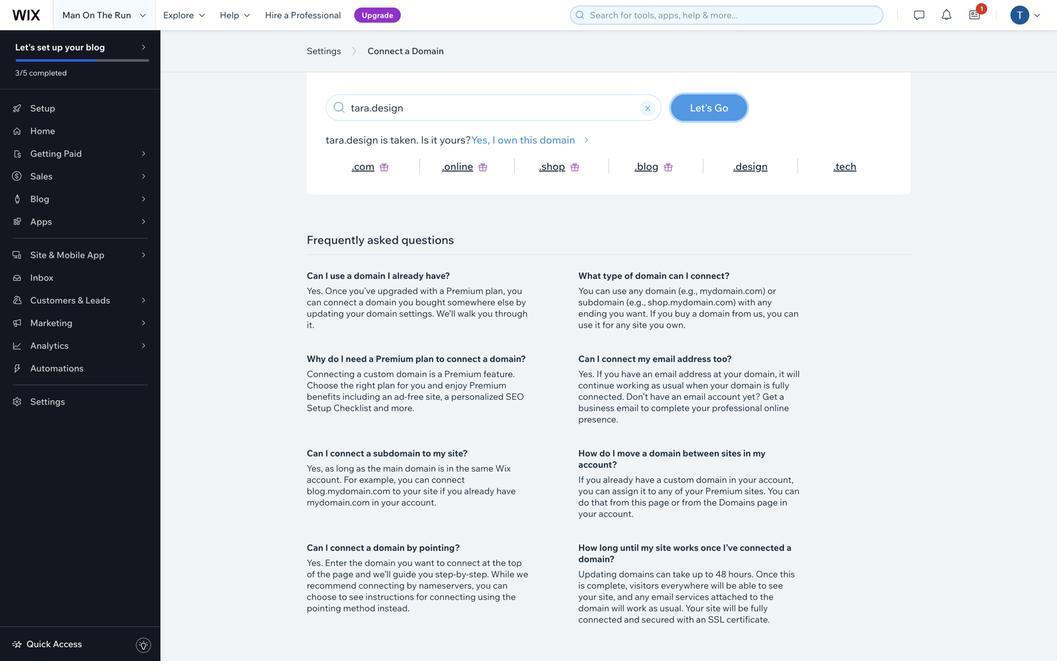 Task type: describe. For each thing, give the bounding box(es) containing it.
working
[[617, 380, 650, 391]]

fully inside how long until my site works once i've connected a domain? updating domains can take up to 48 hours. once this is complete, visitors everywhere will be able to see your site, and any email services attached to the domain will work as usual. your site will be fully connected and secured with an ssl certificate.
[[751, 603, 769, 614]]

a inside how long until my site works once i've connected a domain? updating domains can take up to 48 hours. once this is complete, visitors everywhere will be able to see your site, and any email services attached to the domain will work as usual. your site will be fully connected and secured with an ssl certificate.
[[787, 542, 792, 553]]

a inside what type of domain can i connect? you can use any domain (e.g., mydomain.com) or subdomain (e.g., shop.mydomain.com) with any ending you want. if you buy a domain from us, you can use it for any site you own.
[[693, 308, 698, 319]]

i inside what type of domain can i connect? you can use any domain (e.g., mydomain.com) or subdomain (e.g., shop.mydomain.com) with any ending you want. if you buy a domain from us, you can use it for any site you own.
[[686, 270, 689, 281]]

i down 'frequently'
[[326, 270, 328, 281]]

want inside can i connect a domain by pointing? yes. enter the domain you want to connect at the top of the page and we'll guide you step-by-step. while we recommend connecting by nameservers, you can choose to see instructions for connecting using the pointing method instead.
[[415, 557, 435, 568]]

. for design
[[734, 160, 736, 173]]

your up sites.
[[739, 474, 757, 485]]

can inside "what domain do you want to connect to man on the run? enter the web address you want for your site. it can be a domain you want to buy or one you already own."
[[547, 40, 563, 53]]

connect up if
[[432, 474, 465, 485]]

professional
[[291, 9, 341, 20]]

yes. for can i connect my email address too? yes. if you have an email address at your domain, it will continue working as usual when your domain is fully connected. don't have an email account yet? get a business email to complete your professional online presence.
[[579, 368, 595, 379]]

what type of domain can i connect? you can use any domain (e.g., mydomain.com) or subdomain (e.g., shop.mydomain.com) with any ending you want. if you buy a domain from us, you can use it for any site you own.
[[579, 270, 799, 330]]

1 vertical spatial by
[[407, 542, 418, 553]]

. for blog
[[635, 160, 638, 173]]

site, inside why do i need a premium plan to connect a domain? connecting a custom domain is a premium feature. choose the right plan for you and enjoy premium benefits including an ad-free site, a personalized seo setup checklist and more.
[[426, 391, 443, 402]]

wix
[[496, 463, 511, 474]]

blog.mydomain.com
[[307, 486, 391, 497]]

what for what type of domain can i connect?
[[579, 270, 601, 281]]

instructions
[[366, 591, 414, 602]]

frequently asked questions
[[307, 233, 454, 247]]

app
[[87, 249, 105, 260]]

0 vertical spatial man
[[62, 9, 80, 20]]

site left works
[[656, 542, 672, 553]]

premium up personalized
[[470, 380, 507, 391]]

plan,
[[486, 285, 506, 296]]

1 horizontal spatial use
[[579, 319, 593, 330]]

how for how do i move a domain between sites in my account? if you already have a custom domain in your account, you can assign it to any of your premium sites. you can do that from this page or from the domains page in your account.
[[579, 448, 598, 459]]

will down the 48
[[711, 580, 725, 591]]

. for com
[[352, 160, 354, 173]]

personalized
[[452, 391, 504, 402]]

visitors
[[630, 580, 659, 591]]

see inside how long until my site works once i've connected a domain? updating domains can take up to 48 hours. once this is complete, visitors everywhere will be able to see your site, and any email services attached to the domain will work as usual. your site will be fully connected and secured with an ssl certificate.
[[769, 580, 784, 591]]

let's set up your blog
[[15, 42, 105, 53]]

your down the example,
[[381, 497, 400, 508]]

can inside can i use a domain i already have? yes. once you've upgraded with a premium plan, you can connect a domain you bought somewhere else by updating your domain settings. we'll walk you through it.
[[307, 297, 322, 308]]

that
[[592, 497, 608, 508]]

connect up "recommend" on the bottom
[[330, 542, 365, 553]]

for inside can i connect a domain by pointing? yes. enter the domain you want to connect at the top of the page and we'll guide you step-by-step. while we recommend connecting by nameservers, you can choose to see instructions for connecting using the pointing method instead.
[[416, 591, 428, 602]]

and up work
[[618, 591, 633, 602]]

ssl
[[709, 614, 725, 625]]

1 horizontal spatial settings
[[307, 45, 341, 56]]

is inside can i connect my email address too? yes. if you have an email address at your domain, it will continue working as usual when your domain is fully connected. don't have an email account yet? get a business email to complete your professional online presence.
[[764, 380, 771, 391]]

i inside can i connect a domain by pointing? yes. enter the domain you want to connect at the top of the page and we'll guide you step-by-step. while we recommend connecting by nameservers, you can choose to see instructions for connecting using the pointing method instead.
[[326, 542, 328, 553]]

in up domains
[[730, 474, 737, 485]]

as up blog.mydomain.com
[[325, 463, 334, 474]]

have up the complete
[[651, 391, 670, 402]]

yes, i own this domain button
[[471, 132, 595, 147]]

domain
[[412, 45, 444, 56]]

blog inside sidebar element
[[86, 42, 105, 53]]

1
[[981, 5, 984, 13]]

updating
[[579, 569, 617, 580]]

example,
[[359, 474, 396, 485]]

help
[[220, 9, 239, 20]]

yes. for can i connect a domain by pointing? yes. enter the domain you want to connect at the top of the page and we'll guide you step-by-step. while we recommend connecting by nameservers, you can choose to see instructions for connecting using the pointing method instead.
[[307, 557, 323, 568]]

i've
[[724, 542, 738, 553]]

can i use a domain i already have? yes. once you've upgraded with a premium plan, you can connect a domain you bought somewhere else by updating your domain settings. we'll walk you through it.
[[307, 270, 528, 330]]

once inside how long until my site works once i've connected a domain? updating domains can take up to 48 hours. once this is complete, visitors everywhere will be able to see your site, and any email services attached to the domain will work as usual. your site will be fully connected and secured with an ssl certificate.
[[756, 569, 779, 580]]

1 button
[[962, 0, 989, 30]]

0 horizontal spatial from
[[610, 497, 630, 508]]

and left enjoy
[[428, 380, 443, 391]]

Search for tools, apps, help & more... field
[[586, 6, 880, 24]]

choose
[[307, 380, 339, 391]]

subdomain inside what type of domain can i connect? you can use any domain (e.g., mydomain.com) or subdomain (e.g., shop.mydomain.com) with any ending you want. if you buy a domain from us, you can use it for any site you own.
[[579, 297, 625, 308]]

e.g. mystunningwebsite.com field
[[347, 95, 639, 120]]

& for customers
[[78, 295, 84, 306]]

upgraded
[[378, 285, 418, 296]]

a inside can i connect a domain by pointing? yes. enter the domain you want to connect at the top of the page and we'll guide you step-by-step. while we recommend connecting by nameservers, you can choose to see instructions for connecting using the pointing method instead.
[[366, 542, 371, 553]]

a inside button
[[405, 45, 410, 56]]

do up account?
[[600, 448, 611, 459]]

marketing button
[[0, 312, 161, 334]]

you right one
[[734, 40, 751, 53]]

home
[[30, 125, 55, 136]]

you up else
[[508, 285, 523, 296]]

already inside can i connect a subdomain to my site? yes, as long as the main domain is in the same wix account. for example, you can connect blog.mydomain.com to your site if you already have mydomain.com in your account.
[[465, 486, 495, 497]]

you up guide
[[398, 557, 413, 568]]

site up ssl
[[707, 603, 721, 614]]

premium up enjoy
[[445, 368, 482, 379]]

this inside how long until my site works once i've connected a domain? updating domains can take up to 48 hours. once this is complete, visitors everywhere will be able to see your site, and any email services attached to the domain will work as usual. your site will be fully connected and secured with an ssl certificate.
[[781, 569, 796, 580]]

1 vertical spatial (e.g.,
[[627, 297, 646, 308]]

1 vertical spatial connected
[[579, 614, 623, 625]]

shop
[[542, 160, 566, 173]]

my inside how long until my site works once i've connected a domain? updating domains can take up to 48 hours. once this is complete, visitors everywhere will be able to see your site, and any email services attached to the domain will work as usual. your site will be fully connected and secured with an ssl certificate.
[[641, 542, 654, 553]]

can i connect a subdomain to my site? yes, as long as the main domain is in the same wix account. for example, you can connect blog.mydomain.com to your site if you already have mydomain.com in your account.
[[307, 448, 516, 508]]

account. inside how do i move a domain between sites in my account? if you already have a custom domain in your account, you can assign it to any of your premium sites. you can do that from this page or from the domains page in your account.
[[599, 508, 634, 519]]

an inside why do i need a premium plan to connect a domain? connecting a custom domain is a premium feature. choose the right plan for you and enjoy premium benefits including an ad-free site, a personalized seo setup checklist and more.
[[383, 391, 393, 402]]

1 vertical spatial blog
[[638, 160, 659, 173]]

you inside what type of domain can i connect? you can use any domain (e.g., mydomain.com) or subdomain (e.g., shop.mydomain.com) with any ending you want. if you buy a domain from us, you can use it for any site you own.
[[579, 285, 594, 296]]

take
[[673, 569, 691, 580]]

can inside how long until my site works once i've connected a domain? updating domains can take up to 48 hours. once this is complete, visitors everywhere will be able to see your site, and any email services attached to the domain will work as usual. your site will be fully connected and secured with an ssl certificate.
[[657, 569, 671, 580]]

more.
[[391, 402, 415, 413]]

tech
[[836, 160, 857, 173]]

for inside what type of domain can i connect? you can use any domain (e.g., mydomain.com) or subdomain (e.g., shop.mydomain.com) with any ending you want. if you buy a domain from us, you can use it for any site you own.
[[603, 319, 614, 330]]

can down 'type'
[[596, 285, 611, 296]]

don't
[[627, 391, 649, 402]]

once
[[701, 542, 722, 553]]

domain inside how long until my site works once i've connected a domain? updating domains can take up to 48 hours. once this is complete, visitors everywhere will be able to see your site, and any email services attached to the domain will work as usual. your site will be fully connected and secured with an ssl certificate.
[[579, 603, 610, 614]]

domain,
[[745, 368, 778, 379]]

connect a domain button
[[362, 42, 450, 60]]

2 vertical spatial by
[[407, 580, 417, 591]]

bought
[[416, 297, 446, 308]]

step.
[[469, 569, 489, 580]]

completed
[[29, 68, 67, 77]]

a inside can i connect my email address too? yes. if you have an email address at your domain, it will continue working as usual when your domain is fully connected. don't have an email account yet? get a business email to complete your professional online presence.
[[780, 391, 785, 402]]

taken.
[[390, 133, 419, 146]]

i inside button
[[493, 133, 496, 146]]

i up upgraded
[[388, 270, 391, 281]]

of inside can i connect a domain by pointing? yes. enter the domain you want to connect at the top of the page and we'll guide you step-by-step. while we recommend connecting by nameservers, you can choose to see instructions for connecting using the pointing method instead.
[[307, 569, 315, 580]]

you up domain
[[427, 24, 448, 39]]

enter inside "what domain do you want to connect to man on the run? enter the web address you want for your site. it can be a domain you want to buy or one you already own."
[[326, 40, 351, 53]]

you right connect
[[433, 40, 450, 53]]

between
[[683, 448, 720, 459]]

already inside how do i move a domain between sites in my account? if you already have a custom domain in your account, you can assign it to any of your premium sites. you can do that from this page or from the domains page in your account.
[[604, 474, 634, 485]]

questions
[[402, 233, 454, 247]]

any up want. on the right of the page
[[629, 285, 644, 296]]

your down that
[[579, 508, 597, 519]]

can up that
[[596, 486, 611, 497]]

you right us,
[[768, 308, 783, 319]]

to inside can i connect my email address too? yes. if you have an email address at your domain, it will continue working as usual when your domain is fully connected. don't have an email account yet? get a business email to complete your professional online presence.
[[641, 402, 650, 413]]

i inside can i connect my email address too? yes. if you have an email address at your domain, it will continue working as usual when your domain is fully connected. don't have an email account yet? get a business email to complete your professional online presence.
[[597, 353, 600, 364]]

design
[[736, 160, 768, 173]]

you up that
[[579, 486, 594, 497]]

connect?
[[691, 270, 730, 281]]

domain inside can i connect my email address too? yes. if you have an email address at your domain, it will continue working as usual when your domain is fully connected. don't have an email account yet? get a business email to complete your professional online presence.
[[731, 380, 762, 391]]

pointing?
[[420, 542, 460, 553]]

buy inside what type of domain can i connect? you can use any domain (e.g., mydomain.com) or subdomain (e.g., shop.mydomain.com) with any ending you want. if you buy a domain from us, you can use it for any site you own.
[[675, 308, 691, 319]]

we
[[517, 569, 529, 580]]

you down run?
[[626, 40, 643, 53]]

you left step-
[[419, 569, 434, 580]]

the inside how do i move a domain between sites in my account? if you already have a custom domain in your account, you can assign it to any of your premium sites. you can do that from this page or from the domains page in your account.
[[704, 497, 717, 508]]

frequently
[[307, 233, 365, 247]]

connecting
[[307, 368, 355, 379]]

address inside "what domain do you want to connect to man on the run? enter the web address you want for your site. it can be a domain you want to buy or one you already own."
[[393, 40, 431, 53]]

0 horizontal spatial the
[[97, 9, 113, 20]]

customers & leads button
[[0, 289, 161, 312]]

in down account, at the right of the page
[[781, 497, 788, 508]]

my inside can i connect my email address too? yes. if you have an email address at your domain, it will continue working as usual when your domain is fully connected. don't have an email account yet? get a business email to complete your professional online presence.
[[638, 353, 651, 364]]

the inside why do i need a premium plan to connect a domain? connecting a custom domain is a premium feature. choose the right plan for you and enjoy premium benefits including an ad-free site, a personalized seo setup checklist and more.
[[341, 380, 354, 391]]

connect up by-
[[447, 557, 481, 568]]

use inside can i use a domain i already have? yes. once you've upgraded with a premium plan, you can connect a domain you bought somewhere else by updating your domain settings. we'll walk you through it.
[[330, 270, 345, 281]]

1 horizontal spatial from
[[682, 497, 702, 508]]

premium up ad-
[[376, 353, 414, 364]]

you down upgraded
[[399, 297, 414, 308]]

. for online
[[442, 160, 445, 173]]

can down account, at the right of the page
[[785, 486, 800, 497]]

setup inside why do i need a premium plan to connect a domain? connecting a custom domain is a premium feature. choose the right plan for you and enjoy premium benefits including an ad-free site, a personalized seo setup checklist and more.
[[307, 402, 332, 413]]

3/5 completed
[[15, 68, 67, 77]]

business
[[579, 402, 615, 413]]

you down somewhere
[[478, 308, 493, 319]]

with inside can i use a domain i already have? yes. once you've upgraded with a premium plan, you can connect a domain you bought somewhere else by updating your domain settings. we'll walk you through it.
[[420, 285, 438, 296]]

up inside sidebar element
[[52, 42, 63, 53]]

settings inside sidebar element
[[30, 396, 65, 407]]

what for what domain do you want to connect to man on the run?
[[326, 24, 358, 39]]

customers
[[30, 295, 76, 306]]

everywhere
[[661, 580, 709, 591]]

getting
[[30, 148, 62, 159]]

have inside can i connect a subdomain to my site? yes, as long as the main domain is in the same wix account. for example, you can connect blog.mydomain.com to your site if you already have mydomain.com in your account.
[[497, 486, 516, 497]]

at inside can i connect a domain by pointing? yes. enter the domain you want to connect at the top of the page and we'll guide you step-by-step. while we recommend connecting by nameservers, you can choose to see instructions for connecting using the pointing method instead.
[[483, 557, 491, 568]]

. blog
[[635, 160, 659, 173]]

1 horizontal spatial connected
[[740, 542, 785, 553]]

account?
[[579, 459, 618, 470]]

it
[[538, 40, 544, 53]]

is inside why do i need a premium plan to connect a domain? connecting a custom domain is a premium feature. choose the right plan for you and enjoy premium benefits including an ad-free site, a personalized seo setup checklist and more.
[[429, 368, 436, 379]]

0 vertical spatial account.
[[307, 474, 342, 485]]

online inside can i connect my email address too? yes. if you have an email address at your domain, it will continue working as usual when your domain is fully connected. don't have an email account yet? get a business email to complete your professional online presence.
[[765, 402, 790, 413]]

your down main
[[403, 486, 422, 497]]

do inside why do i need a premium plan to connect a domain? connecting a custom domain is a premium feature. choose the right plan for you and enjoy premium benefits including an ad-free site, a personalized seo setup checklist and more.
[[328, 353, 339, 364]]

blog
[[30, 193, 49, 204]]

an up 'working'
[[643, 368, 653, 379]]

domain inside yes, i own this domain button
[[540, 133, 576, 146]]

it right is on the top of page
[[431, 133, 438, 146]]

sites
[[722, 448, 742, 459]]

your down between
[[686, 486, 704, 497]]

man inside "what domain do you want to connect to man on the run? enter the web address you want for your site. it can be a domain you want to buy or one you already own."
[[564, 24, 590, 39]]

apps button
[[0, 210, 161, 233]]

you inside can i connect my email address too? yes. if you have an email address at your domain, it will continue working as usual when your domain is fully connected. don't have an email account yet? get a business email to complete your professional online presence.
[[605, 368, 620, 379]]

your inside how long until my site works once i've connected a domain? updating domains can take up to 48 hours. once this is complete, visitors everywhere will be able to see your site, and any email services attached to the domain will work as usual. your site will be fully connected and secured with an ssl certificate.
[[579, 591, 597, 602]]

custom inside why do i need a premium plan to connect a domain? connecting a custom domain is a premium feature. choose the right plan for you and enjoy premium benefits including an ad-free site, a personalized seo setup checklist and more.
[[364, 368, 394, 379]]

certificate.
[[727, 614, 771, 625]]

1 vertical spatial use
[[613, 285, 627, 296]]

you down shop.mydomain.com)
[[650, 319, 665, 330]]

we'll
[[373, 569, 391, 580]]

hire
[[265, 9, 282, 20]]

explore
[[163, 9, 194, 20]]

sales
[[30, 171, 53, 182]]

1 vertical spatial address
[[678, 353, 712, 364]]

connect
[[368, 45, 403, 56]]

your up account
[[711, 380, 729, 391]]

upgrade button
[[355, 8, 401, 23]]

or inside how do i move a domain between sites in my account? if you already have a custom domain in your account, you can assign it to any of your premium sites. you can do that from this page or from the domains page in your account.
[[672, 497, 680, 508]]

2 horizontal spatial page
[[758, 497, 779, 508]]

complete
[[652, 402, 690, 413]]

the inside "what domain do you want to connect to man on the run? enter the web address you want for your site. it can be a domain you want to buy or one you already own."
[[614, 24, 636, 39]]

can right us,
[[785, 308, 799, 319]]

0 vertical spatial online
[[445, 160, 474, 173]]

updating
[[307, 308, 344, 319]]

automations link
[[0, 357, 161, 380]]

sales button
[[0, 165, 161, 188]]

why do i need a premium plan to connect a domain? connecting a custom domain is a premium feature. choose the right plan for you and enjoy premium benefits including an ad-free site, a personalized seo setup checklist and more.
[[307, 353, 526, 413]]

a inside can i connect a subdomain to my site? yes, as long as the main domain is in the same wix account. for example, you can connect blog.mydomain.com to your site if you already have mydomain.com in your account.
[[366, 448, 371, 459]]

instead.
[[378, 603, 410, 614]]

and down work
[[625, 614, 640, 625]]

1 horizontal spatial plan
[[416, 353, 434, 364]]

as inside can i connect my email address too? yes. if you have an email address at your domain, it will continue working as usual when your domain is fully connected. don't have an email account yet? get a business email to complete your professional online presence.
[[652, 380, 661, 391]]

my inside how do i move a domain between sites in my account? if you already have a custom domain in your account, you can assign it to any of your premium sites. you can do that from this page or from the domains page in your account.
[[754, 448, 766, 459]]

1 vertical spatial connecting
[[430, 591, 476, 602]]

checklist
[[334, 402, 372, 413]]

have inside how do i move a domain between sites in my account? if you already have a custom domain in your account, you can assign it to any of your premium sites. you can do that from this page or from the domains page in your account.
[[636, 474, 655, 485]]

48
[[716, 569, 727, 580]]

in down the example,
[[372, 497, 379, 508]]

1 horizontal spatial account.
[[402, 497, 437, 508]]

com
[[354, 160, 375, 173]]

can for can i connect a subdomain to my site? yes, as long as the main domain is in the same wix account. for example, you can connect blog.mydomain.com to your site if you already have mydomain.com in your account.
[[307, 448, 324, 459]]

apps
[[30, 216, 52, 227]]

up inside how long until my site works once i've connected a domain? updating domains can take up to 48 hours. once this is complete, visitors everywhere will be able to see your site, and any email services attached to the domain will work as usual. your site will be fully connected and secured with an ssl certificate.
[[693, 569, 704, 580]]

can up shop.mydomain.com)
[[669, 270, 684, 281]]

own. inside what type of domain can i connect? you can use any domain (e.g., mydomain.com) or subdomain (e.g., shop.mydomain.com) with any ending you want. if you buy a domain from us, you can use it for any site you own.
[[667, 319, 686, 330]]

pointing
[[307, 603, 341, 614]]

0 horizontal spatial plan
[[378, 380, 395, 391]]

too?
[[714, 353, 732, 364]]

if inside can i connect my email address too? yes. if you have an email address at your domain, it will continue working as usual when your domain is fully connected. don't have an email account yet? get a business email to complete your professional online presence.
[[597, 368, 603, 379]]

any down want. on the right of the page
[[616, 319, 631, 330]]

recommend
[[307, 580, 357, 591]]

upgrade
[[362, 10, 394, 20]]

you right if
[[448, 486, 463, 497]]

type
[[603, 270, 623, 281]]

site, inside how long until my site works once i've connected a domain? updating domains can take up to 48 hours. once this is complete, visitors everywhere will be able to see your site, and any email services attached to the domain will work as usual. your site will be fully connected and secured with an ssl certificate.
[[599, 591, 616, 602]]

my inside can i connect a subdomain to my site? yes, as long as the main domain is in the same wix account. for example, you can connect blog.mydomain.com to your site if you already have mydomain.com in your account.
[[433, 448, 446, 459]]

will down the attached
[[723, 603, 737, 614]]

run
[[115, 9, 131, 20]]

connect inside can i use a domain i already have? yes. once you've upgraded with a premium plan, you can connect a domain you bought somewhere else by updating your domain settings. we'll walk you through it.
[[324, 297, 357, 308]]

you down main
[[398, 474, 413, 485]]

yours?
[[440, 133, 471, 146]]

is
[[421, 133, 429, 146]]

connect up for on the bottom left of the page
[[330, 448, 365, 459]]

choose
[[307, 591, 337, 602]]

top
[[508, 557, 522, 568]]



Task type: locate. For each thing, give the bounding box(es) containing it.
setup inside sidebar element
[[30, 103, 55, 114]]

same
[[472, 463, 494, 474]]

settings.
[[400, 308, 435, 319]]

0 vertical spatial settings
[[307, 45, 341, 56]]

1 horizontal spatial if
[[597, 368, 603, 379]]

can i connect my email address too? yes. if you have an email address at your domain, it will continue working as usual when your domain is fully connected. don't have an email account yet? get a business email to complete your professional online presence.
[[579, 353, 800, 425]]

0 horizontal spatial fully
[[751, 603, 769, 614]]

1 vertical spatial on
[[593, 24, 611, 39]]

domain? up feature.
[[490, 353, 526, 364]]

0 vertical spatial be
[[566, 40, 578, 53]]

2 how from the top
[[579, 542, 598, 553]]

custom inside how do i move a domain between sites in my account? if you already have a custom domain in your account, you can assign it to any of your premium sites. you can do that from this page or from the domains page in your account.
[[664, 474, 695, 485]]

1 vertical spatial yes.
[[579, 368, 595, 379]]

by-
[[457, 569, 469, 580]]

0 vertical spatial what
[[326, 24, 358, 39]]

you left want. on the right of the page
[[610, 308, 625, 319]]

0 vertical spatial site,
[[426, 391, 443, 402]]

can up "recommend" on the bottom
[[307, 542, 324, 553]]

0 horizontal spatial let's
[[15, 42, 35, 53]]

1 horizontal spatial site,
[[599, 591, 616, 602]]

at down too?
[[714, 368, 722, 379]]

1 vertical spatial man
[[564, 24, 590, 39]]

enjoy
[[445, 380, 468, 391]]

on inside "what domain do you want to connect to man on the run? enter the web address you want for your site. it can be a domain you want to buy or one you already own."
[[593, 24, 611, 39]]

1 horizontal spatial setup
[[307, 402, 332, 413]]

have up assign
[[636, 474, 655, 485]]

long left until
[[600, 542, 619, 553]]

6 . from the left
[[834, 160, 836, 173]]

can right the example,
[[415, 474, 430, 485]]

how up account?
[[579, 448, 598, 459]]

see right able
[[769, 580, 784, 591]]

as
[[652, 380, 661, 391], [325, 463, 334, 474], [357, 463, 366, 474], [649, 603, 658, 614]]

will inside can i connect my email address too? yes. if you have an email address at your domain, it will continue working as usual when your domain is fully connected. don't have an email account yet? get a business email to complete your professional online presence.
[[787, 368, 800, 379]]

1 vertical spatial be
[[727, 580, 737, 591]]

site & mobile app button
[[0, 244, 161, 266]]

3/5
[[15, 68, 27, 77]]

own. inside "what domain do you want to connect to man on the run? enter the web address you want for your site. it can be a domain you want to buy or one you already own."
[[790, 40, 813, 53]]

marketing
[[30, 317, 73, 328]]

if inside how do i move a domain between sites in my account? if you already have a custom domain in your account, you can assign it to any of your premium sites. you can do that from this page or from the domains page in your account.
[[579, 474, 585, 485]]

can inside can i connect a domain by pointing? yes. enter the domain you want to connect at the top of the page and we'll guide you step-by-step. while we recommend connecting by nameservers, you can choose to see instructions for connecting using the pointing method instead.
[[493, 580, 508, 591]]

0 horizontal spatial be
[[566, 40, 578, 53]]

1 horizontal spatial connecting
[[430, 591, 476, 602]]

0 horizontal spatial blog
[[86, 42, 105, 53]]

to inside why do i need a premium plan to connect a domain? connecting a custom domain is a premium feature. choose the right plan for you and enjoy premium benefits including an ad-free site, a personalized seo setup checklist and more.
[[436, 353, 445, 364]]

i inside why do i need a premium plan to connect a domain? connecting a custom domain is a premium feature. choose the right plan for you and enjoy premium benefits including an ad-free site, a personalized seo setup checklist and more.
[[341, 353, 344, 364]]

1 horizontal spatial this
[[632, 497, 647, 508]]

0 vertical spatial this
[[520, 133, 538, 146]]

& inside dropdown button
[[78, 295, 84, 306]]

0 vertical spatial the
[[97, 9, 113, 20]]

1 vertical spatial site,
[[599, 591, 616, 602]]

for
[[344, 474, 357, 485]]

through
[[495, 308, 528, 319]]

from down assign
[[610, 497, 630, 508]]

. online
[[442, 160, 474, 173]]

able
[[739, 580, 757, 591]]

yes,
[[471, 133, 490, 146], [307, 463, 323, 474]]

want
[[451, 24, 480, 39], [453, 40, 475, 53], [645, 40, 668, 53], [415, 557, 435, 568]]

paid
[[64, 148, 82, 159]]

quick
[[26, 639, 51, 650]]

2 vertical spatial address
[[679, 368, 712, 379]]

premium inside how do i move a domain between sites in my account? if you already have a custom domain in your account, you can assign it to any of your premium sites. you can do that from this page or from the domains page in your account.
[[706, 486, 743, 497]]

from left us,
[[732, 308, 752, 319]]

your inside sidebar element
[[65, 42, 84, 53]]

of right 'type'
[[625, 270, 634, 281]]

site inside can i connect a subdomain to my site? yes, as long as the main domain is in the same wix account. for example, you can connect blog.mydomain.com to your site if you already have mydomain.com in your account.
[[424, 486, 438, 497]]

1 horizontal spatial with
[[677, 614, 695, 625]]

1 vertical spatial online
[[765, 402, 790, 413]]

domains
[[719, 497, 756, 508]]

what inside what type of domain can i connect? you can use any domain (e.g., mydomain.com) or subdomain (e.g., shop.mydomain.com) with any ending you want. if you buy a domain from us, you can use it for any site you own.
[[579, 270, 601, 281]]

can up updating
[[307, 270, 324, 281]]

of inside how do i move a domain between sites in my account? if you already have a custom domain in your account, you can assign it to any of your premium sites. you can do that from this page or from the domains page in your account.
[[675, 486, 684, 497]]

as inside how long until my site works once i've connected a domain? updating domains can take up to 48 hours. once this is complete, visitors everywhere will be able to see your site, and any email services attached to the domain will work as usual. your site will be fully connected and secured with an ssl certificate.
[[649, 603, 658, 614]]

from
[[732, 308, 752, 319], [610, 497, 630, 508], [682, 497, 702, 508]]

0 horizontal spatial custom
[[364, 368, 394, 379]]

1 horizontal spatial subdomain
[[579, 297, 625, 308]]

fully inside can i connect my email address too? yes. if you have an email address at your domain, it will continue working as usual when your domain is fully connected. don't have an email account yet? get a business email to complete your professional online presence.
[[773, 380, 790, 391]]

any inside how do i move a domain between sites in my account? if you already have a custom domain in your account, you can assign it to any of your premium sites. you can do that from this page or from the domains page in your account.
[[659, 486, 673, 497]]

0 vertical spatial (e.g.,
[[679, 285, 698, 296]]

email inside how long until my site works once i've connected a domain? updating domains can take up to 48 hours. once this is complete, visitors everywhere will be able to see your site, and any email services attached to the domain will work as usual. your site will be fully connected and secured with an ssl certificate.
[[652, 591, 674, 602]]

custom
[[364, 368, 394, 379], [664, 474, 695, 485]]

. for shop
[[540, 160, 542, 173]]

do inside "what domain do you want to connect to man on the run? enter the web address you want for your site. it can be a domain you want to buy or one you already own."
[[408, 24, 424, 39]]

how inside how do i move a domain between sites in my account? if you already have a custom domain in your account, you can assign it to any of your premium sites. you can do that from this page or from the domains page in your account.
[[579, 448, 598, 459]]

an down 'your'
[[697, 614, 707, 625]]

0 horizontal spatial you
[[579, 285, 594, 296]]

1 . from the left
[[352, 160, 354, 173]]

your inside "what domain do you want to connect to man on the run? enter the web address you want for your site. it can be a domain you want to buy or one you already own."
[[493, 40, 514, 53]]

0 vertical spatial buy
[[682, 40, 700, 53]]

0 horizontal spatial own.
[[667, 319, 686, 330]]

use down 'frequently'
[[330, 270, 345, 281]]

domain inside why do i need a premium plan to connect a domain? connecting a custom domain is a premium feature. choose the right plan for you and enjoy premium benefits including an ad-free site, a personalized seo setup checklist and more.
[[396, 368, 427, 379]]

0 vertical spatial let's
[[15, 42, 35, 53]]

asked
[[368, 233, 399, 247]]

site
[[30, 249, 47, 260]]

you inside why do i need a premium plan to connect a domain? connecting a custom domain is a premium feature. choose the right plan for you and enjoy premium benefits including an ad-free site, a personalized seo setup checklist and more.
[[411, 380, 426, 391]]

2 vertical spatial of
[[307, 569, 315, 580]]

at inside can i connect my email address too? yes. if you have an email address at your domain, it will continue working as usual when your domain is fully connected. don't have an email account yet? get a business email to complete your professional online presence.
[[714, 368, 722, 379]]

enter inside can i connect a domain by pointing? yes. enter the domain you want to connect at the top of the page and we'll guide you step-by-step. while we recommend connecting by nameservers, you can choose to see instructions for connecting using the pointing method instead.
[[325, 557, 347, 568]]

your down when
[[692, 402, 711, 413]]

1 vertical spatial of
[[675, 486, 684, 497]]

have up 'working'
[[622, 368, 641, 379]]

site left if
[[424, 486, 438, 497]]

1 vertical spatial subdomain
[[373, 448, 421, 459]]

and
[[428, 380, 443, 391], [374, 402, 389, 413], [356, 569, 371, 580], [618, 591, 633, 602], [625, 614, 640, 625]]

2 horizontal spatial account.
[[599, 508, 634, 519]]

online
[[445, 160, 474, 173], [765, 402, 790, 413]]

the left run?
[[614, 24, 636, 39]]

enter down professional
[[326, 40, 351, 53]]

. for tech
[[834, 160, 836, 173]]

long up for on the bottom left of the page
[[336, 463, 355, 474]]

can for can i use a domain i already have? yes. once you've upgraded with a premium plan, you can connect a domain you bought somewhere else by updating your domain settings. we'll walk you through it.
[[307, 270, 324, 281]]

i
[[493, 133, 496, 146], [326, 270, 328, 281], [388, 270, 391, 281], [686, 270, 689, 281], [341, 353, 344, 364], [597, 353, 600, 364], [326, 448, 328, 459], [613, 448, 616, 459], [326, 542, 328, 553]]

can inside can i connect a domain by pointing? yes. enter the domain you want to connect at the top of the page and we'll guide you step-by-step. while we recommend connecting by nameservers, you can choose to see instructions for connecting using the pointing method instead.
[[307, 542, 324, 553]]

at up step.
[[483, 557, 491, 568]]

and left more.
[[374, 402, 389, 413]]

2 vertical spatial account.
[[599, 508, 634, 519]]

account. down main
[[402, 497, 437, 508]]

2 horizontal spatial of
[[675, 486, 684, 497]]

will
[[787, 368, 800, 379], [711, 580, 725, 591], [612, 603, 625, 614], [723, 603, 737, 614]]

2 vertical spatial or
[[672, 497, 680, 508]]

any right assign
[[659, 486, 673, 497]]

1 vertical spatial once
[[756, 569, 779, 580]]

for inside "what domain do you want to connect to man on the run? enter the web address you want for your site. it can be a domain you want to buy or one you already own."
[[478, 40, 491, 53]]

else
[[498, 297, 514, 308]]

buy inside "what domain do you want to connect to man on the run? enter the web address you want for your site. it can be a domain you want to buy or one you already own."
[[682, 40, 700, 53]]

1 horizontal spatial yes,
[[471, 133, 490, 146]]

0 horizontal spatial what
[[326, 24, 358, 39]]

you down step.
[[476, 580, 491, 591]]

premium inside can i use a domain i already have? yes. once you've upgraded with a premium plan, you can connect a domain you bought somewhere else by updating your domain settings. we'll walk you through it.
[[447, 285, 484, 296]]

0 horizontal spatial if
[[579, 474, 585, 485]]

analytics
[[30, 340, 69, 351]]

it inside what type of domain can i connect? you can use any domain (e.g., mydomain.com) or subdomain (e.g., shop.mydomain.com) with any ending you want. if you buy a domain from us, you can use it for any site you own.
[[595, 319, 601, 330]]

can up the 'continue'
[[579, 353, 595, 364]]

mydomain.com)
[[700, 285, 766, 296]]

let's go button
[[672, 94, 748, 121]]

. design
[[734, 160, 768, 173]]

if inside what type of domain can i connect? you can use any domain (e.g., mydomain.com) or subdomain (e.g., shop.mydomain.com) with any ending you want. if you buy a domain from us, you can use it for any site you own.
[[651, 308, 656, 319]]

or right mydomain.com)
[[768, 285, 777, 296]]

1 horizontal spatial page
[[649, 497, 670, 508]]

0 vertical spatial &
[[49, 249, 55, 260]]

an inside how long until my site works once i've connected a domain? updating domains can take up to 48 hours. once this is complete, visitors everywhere will be able to see your site, and any email services attached to the domain will work as usual. your site will be fully connected and secured with an ssl certificate.
[[697, 614, 707, 625]]

premium up domains
[[706, 486, 743, 497]]

already right one
[[754, 40, 788, 53]]

1 vertical spatial if
[[597, 368, 603, 379]]

0 vertical spatial if
[[651, 308, 656, 319]]

connect a domain
[[368, 45, 444, 56]]

2 vertical spatial be
[[739, 603, 749, 614]]

to inside how do i move a domain between sites in my account? if you already have a custom domain in your account, you can assign it to any of your premium sites. you can do that from this page or from the domains page in your account.
[[648, 486, 657, 497]]

1 vertical spatial with
[[739, 297, 756, 308]]

1 horizontal spatial let's
[[690, 101, 713, 114]]

subdomain up ending
[[579, 297, 625, 308]]

at
[[714, 368, 722, 379], [483, 557, 491, 568]]

can inside can i connect a subdomain to my site? yes, as long as the main domain is in the same wix account. for example, you can connect blog.mydomain.com to your site if you already have mydomain.com in your account.
[[415, 474, 430, 485]]

& inside dropdown button
[[49, 249, 55, 260]]

1 vertical spatial see
[[349, 591, 364, 602]]

0 horizontal spatial connected
[[579, 614, 623, 625]]

man on the run
[[62, 9, 131, 20]]

method
[[343, 603, 376, 614]]

1 horizontal spatial of
[[625, 270, 634, 281]]

your right set
[[65, 42, 84, 53]]

what left 'type'
[[579, 270, 601, 281]]

you right want. on the right of the page
[[658, 308, 673, 319]]

0 horizontal spatial on
[[82, 9, 95, 20]]

the inside "what domain do you want to connect to man on the run? enter the web address you want for your site. it can be a domain you want to buy or one you already own."
[[353, 40, 369, 53]]

can left take on the right bottom of page
[[657, 569, 671, 580]]

4 . from the left
[[635, 160, 638, 173]]

and left we'll
[[356, 569, 371, 580]]

connect up updating
[[324, 297, 357, 308]]

3 . from the left
[[540, 160, 542, 173]]

2 . from the left
[[442, 160, 445, 173]]

connecting down we'll
[[359, 580, 405, 591]]

subdomain up main
[[373, 448, 421, 459]]

yes, inside can i connect a subdomain to my site? yes, as long as the main domain is in the same wix account. for example, you can connect blog.mydomain.com to your site if you already have mydomain.com in your account.
[[307, 463, 323, 474]]

1 horizontal spatial blog
[[638, 160, 659, 173]]

i left move
[[613, 448, 616, 459]]

domain? for why do i need a premium plan to connect a domain?
[[490, 353, 526, 364]]

you
[[427, 24, 448, 39], [433, 40, 450, 53], [626, 40, 643, 53], [734, 40, 751, 53], [508, 285, 523, 296], [399, 297, 414, 308], [478, 308, 493, 319], [610, 308, 625, 319], [658, 308, 673, 319], [768, 308, 783, 319], [650, 319, 665, 330], [605, 368, 620, 379], [411, 380, 426, 391], [398, 474, 413, 485], [586, 474, 602, 485], [448, 486, 463, 497], [579, 486, 594, 497], [398, 557, 413, 568], [419, 569, 434, 580], [476, 580, 491, 591]]

2 horizontal spatial with
[[739, 297, 756, 308]]

for inside why do i need a premium plan to connect a domain? connecting a custom domain is a premium feature. choose the right plan for you and enjoy premium benefits including an ad-free site, a personalized seo setup checklist and more.
[[397, 380, 409, 391]]

setup link
[[0, 97, 161, 120]]

0 horizontal spatial see
[[349, 591, 364, 602]]

you inside how do i move a domain between sites in my account? if you already have a custom domain in your account, you can assign it to any of your premium sites. you can do that from this page or from the domains page in your account.
[[768, 486, 783, 497]]

it inside can i connect my email address too? yes. if you have an email address at your domain, it will continue working as usual when your domain is fully connected. don't have an email account yet? get a business email to complete your professional online presence.
[[780, 368, 785, 379]]

usual.
[[660, 603, 684, 614]]

yes. inside can i connect a domain by pointing? yes. enter the domain you want to connect at the top of the page and we'll guide you step-by-step. while we recommend connecting by nameservers, you can choose to see instructions for connecting using the pointing method instead.
[[307, 557, 323, 568]]

already inside can i use a domain i already have? yes. once you've upgraded with a premium plan, you can connect a domain you bought somewhere else by updating your domain settings. we'll walk you through it.
[[393, 270, 424, 281]]

how
[[579, 448, 598, 459], [579, 542, 598, 553]]

& for site
[[49, 249, 55, 260]]

an left ad-
[[383, 391, 393, 402]]

an
[[643, 368, 653, 379], [383, 391, 393, 402], [672, 391, 682, 402], [697, 614, 707, 625]]

yes, up blog.mydomain.com
[[307, 463, 323, 474]]

once
[[325, 285, 347, 296], [756, 569, 779, 580]]

will right 'domain,'
[[787, 368, 800, 379]]

0 horizontal spatial settings
[[30, 396, 65, 407]]

0 vertical spatial connected
[[740, 542, 785, 553]]

0 horizontal spatial with
[[420, 285, 438, 296]]

when
[[687, 380, 709, 391]]

on
[[82, 9, 95, 20], [593, 24, 611, 39]]

once inside can i use a domain i already have? yes. once you've upgraded with a premium plan, you can connect a domain you bought somewhere else by updating your domain settings. we'll walk you through it.
[[325, 285, 347, 296]]

what down professional
[[326, 24, 358, 39]]

page inside can i connect a domain by pointing? yes. enter the domain you want to connect at the top of the page and we'll guide you step-by-step. while we recommend connecting by nameservers, you can choose to see instructions for connecting using the pointing method instead.
[[333, 569, 354, 580]]

1 vertical spatial own.
[[667, 319, 686, 330]]

connected down "complete,"
[[579, 614, 623, 625]]

your down "complete,"
[[579, 591, 597, 602]]

buy down shop.mydomain.com)
[[675, 308, 691, 319]]

connected
[[740, 542, 785, 553], [579, 614, 623, 625]]

any inside how long until my site works once i've connected a domain? updating domains can take up to 48 hours. once this is complete, visitors everywhere will be able to see your site, and any email services attached to the domain will work as usual. your site will be fully connected and secured with an ssl certificate.
[[635, 591, 650, 602]]

1 how from the top
[[579, 448, 598, 459]]

with up bought
[[420, 285, 438, 296]]

2 vertical spatial yes.
[[307, 557, 323, 568]]

0 vertical spatial up
[[52, 42, 63, 53]]

i inside can i connect a subdomain to my site? yes, as long as the main domain is in the same wix account. for example, you can connect blog.mydomain.com to your site if you already have mydomain.com in your account.
[[326, 448, 328, 459]]

it right 'domain,'
[[780, 368, 785, 379]]

0 horizontal spatial page
[[333, 569, 354, 580]]

set
[[37, 42, 50, 53]]

web
[[371, 40, 391, 53]]

5 . from the left
[[734, 160, 736, 173]]

0 vertical spatial you
[[579, 285, 594, 296]]

work
[[627, 603, 647, 614]]

subdomain
[[579, 297, 625, 308], [373, 448, 421, 459]]

i inside how do i move a domain between sites in my account? if you already have a custom domain in your account, you can assign it to any of your premium sites. you can do that from this page or from the domains page in your account.
[[613, 448, 616, 459]]

sidebar element
[[0, 30, 161, 661]]

can for can i connect my email address too? yes. if you have an email address at your domain, it will continue working as usual when your domain is fully connected. don't have an email account yet? get a business email to complete your professional online presence.
[[579, 353, 595, 364]]

or inside what type of domain can i connect? you can use any domain (e.g., mydomain.com) or subdomain (e.g., shop.mydomain.com) with any ending you want. if you buy a domain from us, you can use it for any site you own.
[[768, 285, 777, 296]]

from inside what type of domain can i connect? you can use any domain (e.g., mydomain.com) or subdomain (e.g., shop.mydomain.com) with any ending you want. if you buy a domain from us, you can use it for any site you own.
[[732, 308, 752, 319]]

1 vertical spatial what
[[579, 270, 601, 281]]

yes. up the 'continue'
[[579, 368, 595, 379]]

of up "recommend" on the bottom
[[307, 569, 315, 580]]

1 horizontal spatial what
[[579, 270, 601, 281]]

fully up certificate.
[[751, 603, 769, 614]]

connect inside can i connect my email address too? yes. if you have an email address at your domain, it will continue working as usual when your domain is fully connected. don't have an email account yet? get a business email to complete your professional online presence.
[[602, 353, 636, 364]]

.
[[352, 160, 354, 173], [442, 160, 445, 173], [540, 160, 542, 173], [635, 160, 638, 173], [734, 160, 736, 173], [834, 160, 836, 173]]

of inside what type of domain can i connect? you can use any domain (e.g., mydomain.com) or subdomain (e.g., shop.mydomain.com) with any ending you want. if you buy a domain from us, you can use it for any site you own.
[[625, 270, 634, 281]]

domain? for how long until my site works once i've connected a domain?
[[579, 554, 615, 565]]

if down account?
[[579, 474, 585, 485]]

you up ending
[[579, 285, 594, 296]]

1 horizontal spatial (e.g.,
[[679, 285, 698, 296]]

1 vertical spatial fully
[[751, 603, 769, 614]]

0 vertical spatial connecting
[[359, 580, 405, 591]]

continue
[[579, 380, 615, 391]]

1 horizontal spatial custom
[[664, 474, 695, 485]]

do up connect a domain
[[408, 24, 424, 39]]

enter up "recommend" on the bottom
[[325, 557, 347, 568]]

connecting
[[359, 580, 405, 591], [430, 591, 476, 602]]

as up for on the bottom left of the page
[[357, 463, 366, 474]]

long
[[336, 463, 355, 474], [600, 542, 619, 553]]

any up us,
[[758, 297, 773, 308]]

(e.g., up want. on the right of the page
[[627, 297, 646, 308]]

what inside "what domain do you want to connect to man on the run? enter the web address you want for your site. it can be a domain you want to buy or one you already own."
[[326, 24, 358, 39]]

1 horizontal spatial own.
[[790, 40, 813, 53]]

. tech
[[834, 160, 857, 173]]

0 vertical spatial on
[[82, 9, 95, 20]]

how for how long until my site works once i've connected a domain? updating domains can take up to 48 hours. once this is complete, visitors everywhere will be able to see your site, and any email services attached to the domain will work as usual. your site will be fully connected and secured with an ssl certificate.
[[579, 542, 598, 553]]

your down too?
[[724, 368, 743, 379]]

in right sites
[[744, 448, 752, 459]]

long inside how long until my site works once i've connected a domain? updating domains can take up to 48 hours. once this is complete, visitors everywhere will be able to see your site, and any email services attached to the domain will work as usual. your site will be fully connected and secured with an ssl certificate.
[[600, 542, 619, 553]]

1 horizontal spatial online
[[765, 402, 790, 413]]

with inside how long until my site works once i've connected a domain? updating domains can take up to 48 hours. once this is complete, visitors everywhere will be able to see your site, and any email services attached to the domain will work as usual. your site will be fully connected and secured with an ssl certificate.
[[677, 614, 695, 625]]

in down "site?"
[[447, 463, 454, 474]]

own
[[498, 133, 518, 146]]

have down wix
[[497, 486, 516, 497]]

yes.
[[307, 285, 323, 296], [579, 368, 595, 379], [307, 557, 323, 568]]

access
[[53, 639, 82, 650]]

0 vertical spatial see
[[769, 580, 784, 591]]

sites.
[[745, 486, 766, 497]]

2 horizontal spatial be
[[739, 603, 749, 614]]

is inside can i connect a subdomain to my site? yes, as long as the main domain is in the same wix account. for example, you can connect blog.mydomain.com to your site if you already have mydomain.com in your account.
[[438, 463, 445, 474]]

custom down between
[[664, 474, 695, 485]]

site inside what type of domain can i connect? you can use any domain (e.g., mydomain.com) or subdomain (e.g., shop.mydomain.com) with any ending you want. if you buy a domain from us, you can use it for any site you own.
[[633, 319, 648, 330]]

0 horizontal spatial domain?
[[490, 353, 526, 364]]

be inside "what domain do you want to connect to man on the run? enter the web address you want for your site. it can be a domain you want to buy or one you already own."
[[566, 40, 578, 53]]

need
[[346, 353, 367, 364]]

us,
[[754, 308, 766, 319]]

you down account?
[[586, 474, 602, 485]]

site down want. on the right of the page
[[633, 319, 648, 330]]

1 horizontal spatial you
[[768, 486, 783, 497]]

0 horizontal spatial once
[[325, 285, 347, 296]]

it.
[[307, 319, 315, 330]]

tara.design
[[326, 133, 379, 146]]

it down ending
[[595, 319, 601, 330]]

can down while
[[493, 580, 508, 591]]

0 horizontal spatial subdomain
[[373, 448, 421, 459]]

to
[[483, 24, 495, 39], [549, 24, 561, 39], [670, 40, 680, 53], [436, 353, 445, 364], [641, 402, 650, 413], [423, 448, 431, 459], [393, 486, 401, 497], [648, 486, 657, 497], [437, 557, 445, 568], [706, 569, 714, 580], [759, 580, 767, 591], [339, 591, 347, 602], [750, 591, 759, 602]]

let's left go
[[690, 101, 713, 114]]

what
[[326, 24, 358, 39], [579, 270, 601, 281]]

1 vertical spatial &
[[78, 295, 84, 306]]

ad-
[[394, 391, 408, 402]]

by inside can i use a domain i already have? yes. once you've upgraded with a premium plan, you can connect a domain you bought somewhere else by updating your domain settings. we'll walk you through it.
[[516, 297, 527, 308]]

settings
[[307, 45, 341, 56], [30, 396, 65, 407]]

0 vertical spatial at
[[714, 368, 722, 379]]

let's for let's go
[[690, 101, 713, 114]]

0 vertical spatial of
[[625, 270, 634, 281]]

1 horizontal spatial up
[[693, 569, 704, 580]]

0 vertical spatial blog
[[86, 42, 105, 53]]

1 vertical spatial account.
[[402, 497, 437, 508]]

connect inside why do i need a premium plan to connect a domain? connecting a custom domain is a premium feature. choose the right plan for you and enjoy premium benefits including an ad-free site, a personalized seo setup checklist and more.
[[447, 353, 481, 364]]

customers & leads
[[30, 295, 110, 306]]

can
[[307, 270, 324, 281], [579, 353, 595, 364], [307, 448, 324, 459], [307, 542, 324, 553]]

an down usual
[[672, 391, 682, 402]]

account
[[708, 391, 741, 402]]

1 horizontal spatial once
[[756, 569, 779, 580]]

feature.
[[484, 368, 515, 379]]

domain? inside why do i need a premium plan to connect a domain? connecting a custom domain is a premium feature. choose the right plan for you and enjoy premium benefits including an ad-free site, a personalized seo setup checklist and more.
[[490, 353, 526, 364]]

of down between
[[675, 486, 684, 497]]

0 horizontal spatial use
[[330, 270, 345, 281]]

already up assign
[[604, 474, 634, 485]]

1 horizontal spatial the
[[614, 24, 636, 39]]

your inside can i use a domain i already have? yes. once you've upgraded with a premium plan, you can connect a domain you bought somewhere else by updating your domain settings. we'll walk you through it.
[[346, 308, 365, 319]]

2 vertical spatial use
[[579, 319, 593, 330]]

0 horizontal spatial &
[[49, 249, 55, 260]]

yes. inside can i use a domain i already have? yes. once you've upgraded with a premium plan, you can connect a domain you bought somewhere else by updating your domain settings. we'll walk you through it.
[[307, 285, 323, 296]]

let's for let's set up your blog
[[15, 42, 35, 53]]

your
[[686, 603, 705, 614]]

page
[[649, 497, 670, 508], [758, 497, 779, 508], [333, 569, 354, 580]]

get
[[763, 391, 778, 402]]

1 horizontal spatial fully
[[773, 380, 790, 391]]

once up updating
[[325, 285, 347, 296]]

i up the 'continue'
[[597, 353, 600, 364]]

do left that
[[579, 497, 590, 508]]

1 vertical spatial setup
[[307, 402, 332, 413]]

yes, inside button
[[471, 133, 490, 146]]

0 horizontal spatial account.
[[307, 474, 342, 485]]

site, right free
[[426, 391, 443, 402]]

or up works
[[672, 497, 680, 508]]

will left work
[[612, 603, 625, 614]]

on left run
[[82, 9, 95, 20]]

0 vertical spatial yes.
[[307, 285, 323, 296]]

free
[[408, 391, 424, 402]]

one
[[714, 40, 732, 53]]

if
[[440, 486, 446, 497]]

is inside how long until my site works once i've connected a domain? updating domains can take up to 48 hours. once this is complete, visitors everywhere will be able to see your site, and any email services attached to the domain will work as usual. your site will be fully connected and secured with an ssl certificate.
[[579, 580, 585, 591]]

quick access button
[[11, 639, 82, 650]]

domain inside can i connect a subdomain to my site? yes, as long as the main domain is in the same wix account. for example, you can connect blog.mydomain.com to your site if you already have mydomain.com in your account.
[[405, 463, 436, 474]]

a inside "what domain do you want to connect to man on the run? enter the web address you want for your site. it can be a domain you want to buy or one you already own."
[[580, 40, 586, 53]]

can for can i connect a domain by pointing? yes. enter the domain you want to connect at the top of the page and we'll guide you step-by-step. while we recommend connecting by nameservers, you can choose to see instructions for connecting using the pointing method instead.
[[307, 542, 324, 553]]



Task type: vqa. For each thing, say whether or not it's contained in the screenshot.
On
yes



